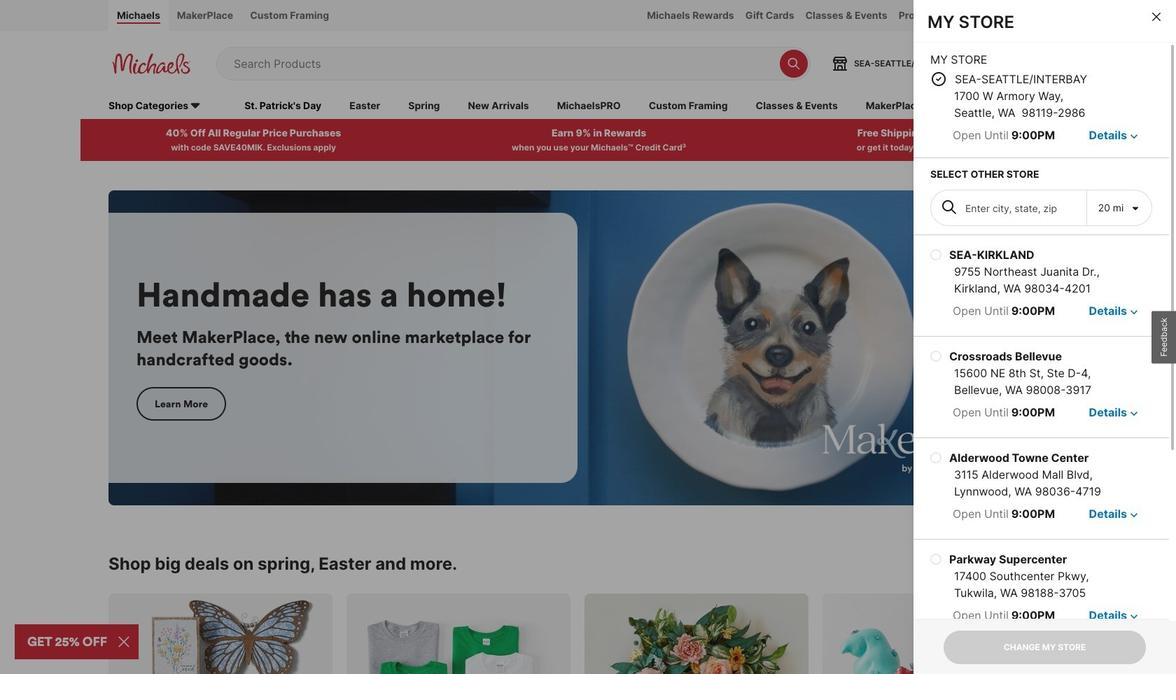 Task type: describe. For each thing, give the bounding box(es) containing it.
search button image
[[787, 57, 801, 71]]

Enter city, state, zip field
[[931, 190, 1087, 225]]

gnome and rabbit ceramic paintable crafts image
[[823, 594, 1047, 674]]

green wreath with pink and yellow flowers image
[[585, 594, 809, 674]]

Search Input field
[[234, 48, 773, 80]]

butterfly and floral décor accents on open shelves image
[[109, 594, 333, 674]]



Task type: vqa. For each thing, say whether or not it's contained in the screenshot.
butterfly and floral décor accents on open shelves Image
yes



Task type: locate. For each thing, give the bounding box(es) containing it.
grey, white and green folded t-shirts image
[[347, 594, 571, 674]]

option group
[[914, 235, 1169, 674]]

dialog
[[914, 0, 1176, 674]]

close image
[[1153, 13, 1161, 21]]



